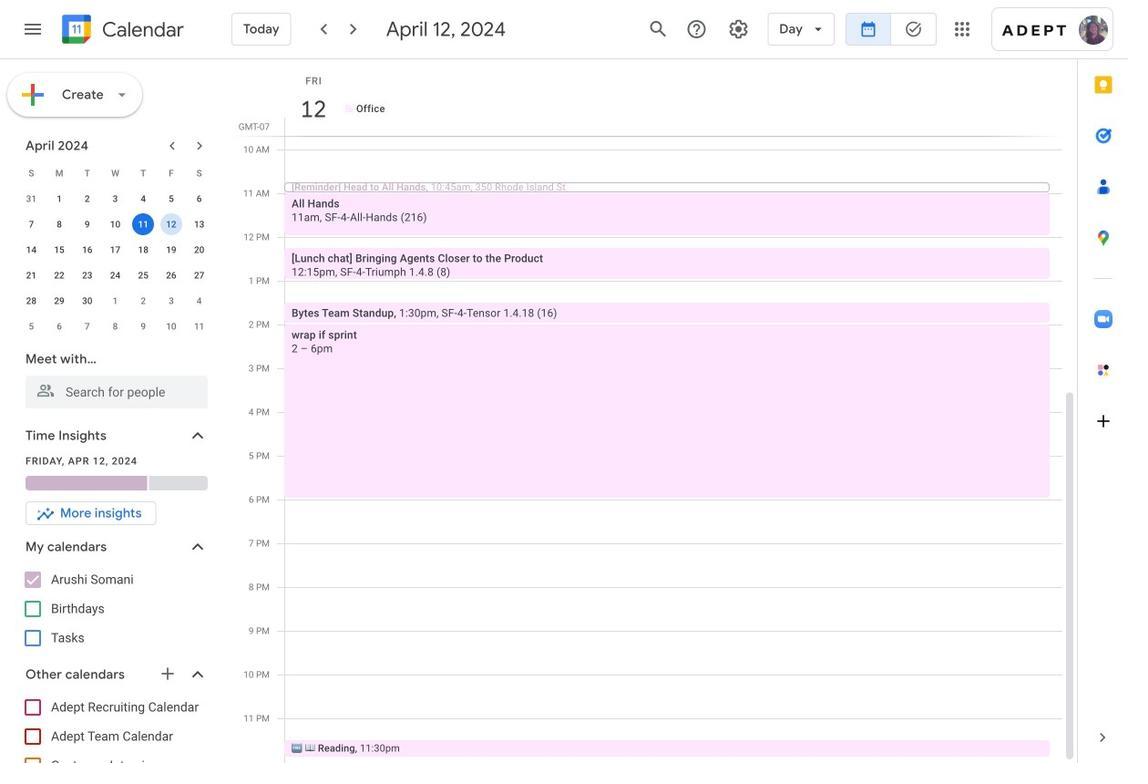 Task type: vqa. For each thing, say whether or not it's contained in the screenshot.
first cell from right
yes



Task type: locate. For each thing, give the bounding box(es) containing it.
row group
[[17, 186, 213, 339]]

row up 17 element
[[17, 212, 213, 237]]

2 cell from the left
[[157, 212, 185, 237]]

4 element
[[132, 188, 154, 210]]

may 8 element
[[104, 316, 126, 337]]

heading
[[98, 19, 184, 41]]

tab list
[[1079, 59, 1129, 712]]

30 element
[[76, 290, 98, 312]]

18 element
[[132, 239, 154, 261]]

7 row from the top
[[17, 314, 213, 339]]

row
[[17, 160, 213, 186], [17, 186, 213, 212], [17, 212, 213, 237], [17, 237, 213, 263], [17, 263, 213, 288], [17, 288, 213, 314], [17, 314, 213, 339]]

other calendars list
[[4, 693, 226, 763]]

12 element
[[160, 213, 182, 235]]

may 2 element
[[132, 290, 154, 312]]

friday, april 12 element
[[293, 88, 335, 130]]

26 element
[[160, 264, 182, 286]]

3 element
[[104, 188, 126, 210]]

None search field
[[0, 343, 226, 409]]

add other calendars image
[[159, 665, 177, 683]]

11, today element
[[132, 213, 154, 235]]

row down 10 "element"
[[17, 237, 213, 263]]

Search for people to meet text field
[[36, 376, 197, 409]]

24 element
[[104, 264, 126, 286]]

row up 10 "element"
[[17, 186, 213, 212]]

28 element
[[20, 290, 42, 312]]

20 element
[[188, 239, 210, 261]]

19 element
[[160, 239, 182, 261]]

row up may 8 element
[[17, 288, 213, 314]]

column header
[[285, 59, 1063, 136]]

may 5 element
[[20, 316, 42, 337]]

cell down 4 element
[[129, 212, 157, 237]]

25 element
[[132, 264, 154, 286]]

may 6 element
[[48, 316, 70, 337]]

7 element
[[20, 213, 42, 235]]

6 element
[[188, 188, 210, 210]]

my calendars list
[[4, 565, 226, 653]]

may 9 element
[[132, 316, 154, 337]]

1 element
[[48, 188, 70, 210]]

16 element
[[76, 239, 98, 261]]

4 row from the top
[[17, 237, 213, 263]]

row down 17 element
[[17, 263, 213, 288]]

21 element
[[20, 264, 42, 286]]

row up 3 element
[[17, 160, 213, 186]]

27 element
[[188, 264, 210, 286]]

29 element
[[48, 290, 70, 312]]

22 element
[[48, 264, 70, 286]]

may 7 element
[[76, 316, 98, 337]]

cell down 5 element
[[157, 212, 185, 237]]

5 element
[[160, 188, 182, 210]]

calendar element
[[58, 11, 184, 51]]

grid
[[233, 59, 1078, 763]]

cell
[[129, 212, 157, 237], [157, 212, 185, 237]]

2 row from the top
[[17, 186, 213, 212]]

5 row from the top
[[17, 263, 213, 288]]

2 element
[[76, 188, 98, 210]]

row down may 1 element at the top of page
[[17, 314, 213, 339]]



Task type: describe. For each thing, give the bounding box(es) containing it.
23 element
[[76, 264, 98, 286]]

may 10 element
[[160, 316, 182, 337]]

main drawer image
[[22, 18, 44, 40]]

14 element
[[20, 239, 42, 261]]

1 cell from the left
[[129, 212, 157, 237]]

1 row from the top
[[17, 160, 213, 186]]

13 element
[[188, 213, 210, 235]]

may 11 element
[[188, 316, 210, 337]]

may 3 element
[[160, 290, 182, 312]]

17 element
[[104, 239, 126, 261]]

8 element
[[48, 213, 70, 235]]

may 4 element
[[188, 290, 210, 312]]

9 element
[[76, 213, 98, 235]]

settings menu image
[[728, 18, 750, 40]]

april 2024 grid
[[17, 160, 213, 339]]

may 1 element
[[104, 290, 126, 312]]

3 row from the top
[[17, 212, 213, 237]]

15 element
[[48, 239, 70, 261]]

10 element
[[104, 213, 126, 235]]

heading inside calendar element
[[98, 19, 184, 41]]

march 31 element
[[20, 188, 42, 210]]

6 row from the top
[[17, 288, 213, 314]]



